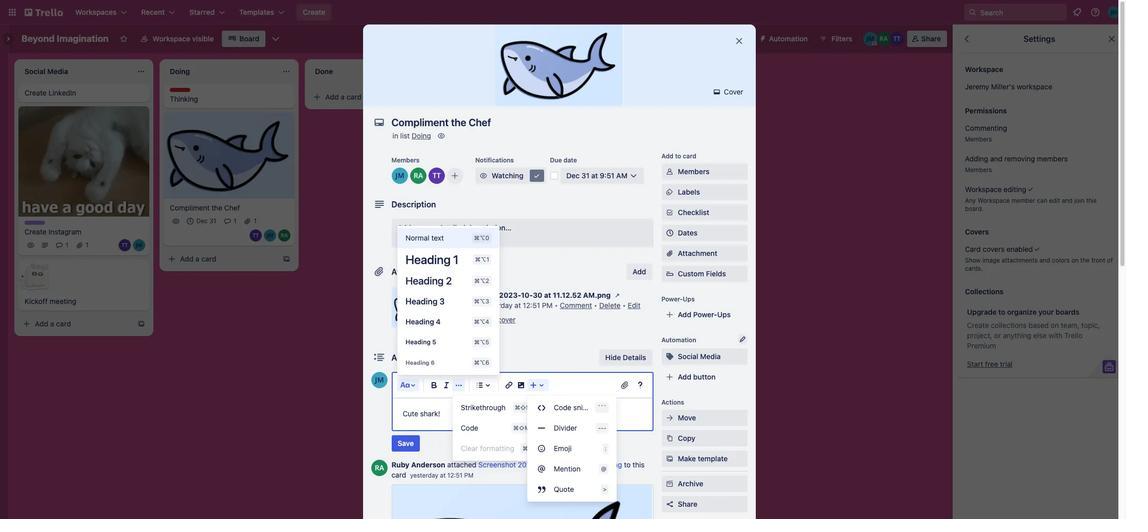 Task type: vqa. For each thing, say whether or not it's contained in the screenshot.


Task type: describe. For each thing, give the bounding box(es) containing it.
text styles image
[[399, 380, 411, 392]]

⌘⌥4
[[474, 319, 489, 325]]

move
[[678, 414, 696, 423]]

0 horizontal spatial 12:51
[[448, 472, 463, 480]]

1 horizontal spatial share button
[[907, 31, 947, 47]]

emoji
[[554, 445, 572, 453]]

add a more detailed description…
[[398, 224, 512, 232]]

card inside to this card
[[392, 471, 406, 480]]

attachment
[[678, 249, 718, 258]]

sm image inside the social media "button"
[[665, 352, 675, 362]]

1 horizontal spatial share
[[922, 34, 941, 43]]

heading for heading 1
[[405, 253, 450, 267]]

make template
[[678, 455, 728, 463]]

1 vertical spatial ups
[[683, 296, 695, 303]]

Board name text field
[[16, 31, 114, 47]]

kickoff meeting link
[[25, 297, 143, 307]]

edit
[[1049, 197, 1061, 205]]

31 for dec 31
[[210, 217, 216, 225]]

2 vertical spatial ruby anderson (rubyanderson7) image
[[371, 460, 388, 477]]

add members to card image
[[451, 171, 459, 181]]

more formatting image
[[452, 380, 465, 392]]

2
[[446, 275, 452, 287]]

thinking
[[170, 95, 198, 103]]

0 vertical spatial screenshot
[[457, 291, 497, 300]]

enabled
[[1007, 245, 1033, 254]]

hide
[[606, 353, 621, 362]]

1 horizontal spatial terry turtle (terryturtle) image
[[250, 230, 262, 242]]

any workspace member can edit and join this board.
[[965, 197, 1097, 213]]

0 vertical spatial am.png
[[583, 291, 611, 300]]

remove
[[469, 316, 496, 324]]

commenting
[[965, 124, 1008, 132]]

beyond
[[21, 33, 55, 44]]

cover
[[498, 316, 516, 324]]

dec 31 at 9:51 am button
[[560, 168, 644, 184]]

⌘⌥0
[[474, 235, 489, 241]]

heading 2
[[405, 275, 452, 287]]

add a more detailed description… link
[[392, 219, 654, 248]]

boards
[[1056, 308, 1080, 317]]

Dec 31 checkbox
[[184, 215, 219, 227]]

power-ups button
[[689, 31, 753, 47]]

sm image inside 'watching' "button"
[[532, 171, 542, 181]]

menu inside editor toolbar toolbar
[[527, 398, 617, 500]]

heading for heading 5
[[405, 339, 431, 346]]

due date
[[550, 157, 577, 164]]

create for create
[[303, 8, 325, 16]]

power-ups inside button
[[709, 34, 747, 43]]

text
[[431, 234, 444, 242]]

or
[[995, 331, 1001, 340]]

a for create from template… icon's add a card button
[[195, 255, 199, 263]]

9:51
[[600, 171, 615, 180]]

attached
[[447, 461, 477, 470]]

0 horizontal spatial 30
[[533, 291, 543, 300]]

custom fields
[[678, 270, 726, 278]]

clear formatting
[[461, 445, 514, 453]]

0 horizontal spatial pm
[[464, 472, 474, 480]]

and inside 'adding and removing members members'
[[991, 154, 1003, 163]]

collections
[[991, 321, 1027, 330]]

1 down compliment the chef link
[[254, 217, 257, 225]]

checklist link
[[662, 205, 748, 221]]

1 horizontal spatial ups
[[718, 311, 731, 319]]

and inside any workspace member can edit and join this board.
[[1062, 197, 1073, 205]]

anderson
[[411, 461, 445, 470]]

hide details
[[606, 353, 646, 362]]

front
[[1092, 257, 1106, 264]]

this inside any workspace member can edit and join this board.
[[1087, 197, 1097, 205]]

cute
[[403, 410, 418, 418]]

0 vertical spatial jeremy miller (jeremymiller198) image
[[863, 32, 878, 46]]

3 - from the left
[[604, 425, 606, 432]]

ruby anderson (rubyanderson7) image
[[877, 32, 891, 46]]

create linkedin link
[[25, 88, 143, 98]]

screenshot 2023-10-30 at 11.12.52 am.png
[[457, 291, 611, 300]]

1 vertical spatial 11.12.52
[[569, 461, 595, 470]]

1 vertical spatial screenshot
[[479, 461, 516, 470]]

create for create instagram
[[25, 228, 47, 237]]

0 notifications image
[[1071, 6, 1084, 18]]

members link
[[662, 164, 748, 180]]

covers
[[983, 245, 1005, 254]]

jeremy miller's workspace
[[965, 82, 1053, 91]]

template
[[698, 455, 728, 463]]

power- inside button
[[709, 34, 733, 43]]

a for add a card button related to create from template… image
[[50, 320, 54, 329]]

heading for heading 3
[[405, 297, 437, 306]]

heading 1
[[405, 253, 459, 267]]

dec 31
[[196, 217, 216, 225]]

lists image
[[473, 380, 486, 392]]

create instagram link
[[25, 227, 143, 238]]

6
[[431, 360, 435, 366]]

create from template… image
[[137, 320, 145, 329]]

and inside show image attachments and colors on the front of cards.
[[1040, 257, 1051, 264]]

board
[[239, 34, 259, 43]]

sm image for labels
[[665, 187, 675, 197]]

description…
[[467, 224, 512, 232]]

show
[[965, 257, 981, 264]]

add a card for add a card button related to create from template… image
[[35, 320, 71, 329]]

show image attachments and colors on the front of cards.
[[965, 257, 1113, 273]]

doing
[[412, 131, 431, 140]]

jeremy miller's workspace link
[[959, 78, 1120, 96]]

workspace for workspace
[[965, 65, 1004, 74]]

members down in list doing
[[392, 157, 420, 164]]

⌘⇧m
[[513, 425, 530, 432]]

2 vertical spatial power-
[[693, 311, 718, 319]]

card for topmost add a card button
[[347, 93, 362, 101]]

create for create linkedin
[[25, 89, 47, 97]]

make template link
[[662, 451, 748, 468]]

sm image for move
[[665, 413, 675, 424]]

1 horizontal spatial 12:51
[[523, 301, 540, 310]]

edit link
[[628, 301, 641, 310]]

start free trial
[[967, 360, 1013, 369]]

Main content area, start typing to enter text. text field
[[403, 408, 642, 421]]

---
[[598, 425, 606, 432]]

formatting
[[480, 445, 514, 453]]

members inside 'adding and removing members members'
[[965, 166, 992, 174]]

cute shark!
[[403, 410, 440, 418]]

add to card
[[662, 152, 697, 160]]

checklist
[[678, 208, 710, 217]]

remove cover link
[[457, 316, 516, 324]]

0 horizontal spatial 10-
[[521, 291, 533, 300]]

thinking link
[[170, 94, 289, 104]]

this inside to this card
[[633, 461, 645, 470]]

commenting members
[[965, 124, 1008, 143]]

at down anderson
[[440, 472, 446, 480]]

1 inside group
[[453, 253, 459, 267]]

sm image for checklist link in the right top of the page
[[665, 208, 675, 218]]

at up cover
[[515, 301, 521, 310]]

miller's
[[991, 82, 1015, 91]]

shark!
[[420, 410, 440, 418]]

2 horizontal spatial terry turtle (terryturtle) image
[[428, 168, 445, 184]]

quote image
[[535, 484, 548, 496]]

create from template… image
[[282, 255, 291, 263]]

anything
[[1003, 331, 1032, 340]]

dates
[[678, 229, 698, 237]]

at up added yesterday at 12:51 pm
[[544, 291, 551, 300]]

sm image for make template link
[[665, 454, 675, 465]]

sm image up delete
[[612, 291, 623, 301]]

cards.
[[965, 265, 983, 273]]

permissions
[[965, 106, 1007, 115]]

dec for dec 31 at 9:51 am
[[567, 171, 580, 180]]

board link
[[222, 31, 266, 47]]

am
[[617, 171, 628, 180]]

create instagram
[[25, 228, 81, 237]]

on inside show image attachments and colors on the front of cards.
[[1072, 257, 1079, 264]]

free
[[985, 360, 999, 369]]

cover
[[722, 87, 744, 96]]

members inside commenting members
[[965, 136, 992, 143]]

add a card button for create from template… icon
[[164, 251, 278, 267]]

1 vertical spatial power-ups
[[662, 296, 695, 303]]

automation inside button
[[769, 34, 808, 43]]

workspace inside any workspace member can edit and join this board.
[[978, 197, 1010, 205]]

color: bold red, title: "thoughts" element
[[170, 88, 198, 96]]



Task type: locate. For each thing, give the bounding box(es) containing it.
2 vertical spatial and
[[1040, 257, 1051, 264]]

1 vertical spatial share
[[678, 500, 698, 509]]

11.12.52 up comment
[[553, 291, 582, 300]]

italic ⌘i image
[[440, 380, 452, 392]]

social media
[[678, 352, 721, 361]]

filters button
[[816, 31, 856, 47]]

on right colors
[[1072, 257, 1079, 264]]

filters
[[832, 34, 853, 43]]

list right another
[[512, 66, 522, 75]]

10- down 'emoji' image
[[539, 461, 550, 470]]

1 horizontal spatial automation
[[769, 34, 808, 43]]

workspace up any
[[965, 185, 1002, 194]]

a for topmost add a card button
[[341, 93, 345, 101]]

1 horizontal spatial 30
[[550, 461, 559, 470]]

0 vertical spatial add a card
[[325, 93, 362, 101]]

0 horizontal spatial and
[[991, 154, 1003, 163]]

trial
[[1000, 360, 1013, 369]]

code
[[554, 404, 571, 412], [461, 424, 478, 433]]

more
[[419, 224, 436, 232]]

code snippet image
[[535, 402, 548, 414]]

share button right terry turtle (terryturtle) image
[[907, 31, 947, 47]]

sm image left labels
[[665, 187, 675, 197]]

0 vertical spatial automation
[[769, 34, 808, 43]]

archive link
[[662, 476, 748, 493]]

share button down 'archive' link
[[662, 497, 748, 513]]

1 vertical spatial yesterday
[[410, 472, 438, 480]]

3
[[439, 297, 445, 306]]

members down adding
[[965, 166, 992, 174]]

0 vertical spatial share button
[[907, 31, 947, 47]]

ruby anderson (rubyanderson7) image left ruby
[[371, 460, 388, 477]]

at inside button
[[591, 171, 598, 180]]

sm image inside the members link
[[665, 167, 675, 177]]

chef
[[224, 203, 240, 212]]

0 horizontal spatial code
[[461, 424, 478, 433]]

members down commenting
[[965, 136, 992, 143]]

this right join
[[1087, 197, 1097, 205]]

sm image down add to card
[[665, 167, 675, 177]]

ruby anderson (rubyanderson7) image up description
[[410, 168, 426, 184]]

1 vertical spatial list
[[400, 131, 410, 140]]

attachments
[[1002, 257, 1038, 264]]

0 vertical spatial pm
[[542, 301, 553, 310]]

0 horizontal spatial this
[[633, 461, 645, 470]]

add a card button down kickoff meeting link
[[18, 316, 133, 333]]

dec
[[567, 171, 580, 180], [196, 217, 208, 225]]

social
[[678, 352, 699, 361]]

sm image inside automation button
[[755, 31, 769, 45]]

date
[[564, 157, 577, 164]]

star or unstar board image
[[120, 35, 128, 43]]

can
[[1037, 197, 1048, 205]]

0 horizontal spatial share button
[[662, 497, 748, 513]]

customize views image
[[271, 34, 281, 44]]

0 vertical spatial 10-
[[521, 291, 533, 300]]

⌘⌥3
[[474, 298, 489, 305]]

12:51 down screenshot 2023-10-30 at 11.12.52 am.png
[[523, 301, 540, 310]]

1 vertical spatial dec
[[196, 217, 208, 225]]

2 horizontal spatial to
[[999, 308, 1006, 317]]

0 vertical spatial 30
[[533, 291, 543, 300]]

2 - from the left
[[601, 425, 604, 432]]

screenshot up added
[[457, 291, 497, 300]]

jeremy miller (jeremymiller198) image
[[863, 32, 878, 46], [264, 230, 276, 242]]

power-
[[709, 34, 733, 43], [662, 296, 683, 303], [693, 311, 718, 319]]

dec down compliment the chef
[[196, 217, 208, 225]]

0 vertical spatial the
[[212, 203, 222, 212]]

member
[[1012, 197, 1036, 205]]

yesterday down anderson
[[410, 472, 438, 480]]

any
[[965, 197, 976, 205]]

color: purple, title: none image
[[25, 221, 45, 225]]

to up the members link
[[675, 152, 681, 160]]

create inside upgrade to organize your boards create collections based on team, topic, project, or anything else with trello premium
[[967, 321, 989, 330]]

card
[[965, 245, 981, 254]]

share
[[922, 34, 941, 43], [678, 500, 698, 509]]

1 vertical spatial on
[[1051, 321, 1059, 330]]

add a card for topmost add a card button
[[325, 93, 362, 101]]

terry turtle (terryturtle) image
[[428, 168, 445, 184], [250, 230, 262, 242], [119, 240, 131, 252]]

1 vertical spatial code
[[461, 424, 478, 433]]

sm image for copy "link"
[[665, 434, 675, 444]]

0 vertical spatial power-ups
[[709, 34, 747, 43]]

31 inside button
[[582, 171, 590, 180]]

workspace down workspace editing
[[978, 197, 1010, 205]]

heading for heading 6
[[405, 360, 429, 366]]

ups down fields
[[718, 311, 731, 319]]

1 vertical spatial share button
[[662, 497, 748, 513]]

6 heading from the top
[[405, 360, 429, 366]]

workspace up the jeremy at the top of the page
[[965, 65, 1004, 74]]

0 horizontal spatial 31
[[210, 217, 216, 225]]

divider image
[[535, 423, 548, 435]]

0 vertical spatial list
[[512, 66, 522, 75]]

sm image
[[665, 167, 675, 177], [479, 171, 489, 181], [665, 187, 675, 197], [612, 291, 623, 301], [665, 352, 675, 362], [665, 413, 675, 424]]

add a card button for create from template… image
[[18, 316, 133, 333]]

1 horizontal spatial dec
[[567, 171, 580, 180]]

heading left '6'
[[405, 360, 429, 366]]

watching button
[[476, 168, 546, 184]]

0 horizontal spatial terry turtle (terryturtle) image
[[119, 240, 131, 252]]

1 vertical spatial add a card button
[[164, 251, 278, 267]]

1 horizontal spatial pm
[[542, 301, 553, 310]]

0 horizontal spatial ruby anderson (rubyanderson7) image
[[278, 230, 291, 242]]

12:51
[[523, 301, 540, 310], [448, 472, 463, 480]]

pm down screenshot 2023-10-30 at 11.12.52 am.png
[[542, 301, 553, 310]]

list inside button
[[512, 66, 522, 75]]

ruby anderson attached screenshot 2023-10-30 at 11.12.52 am.png
[[392, 461, 622, 470]]

add another list button
[[450, 59, 589, 82]]

1 horizontal spatial to
[[675, 152, 681, 160]]

ruby anderson (rubyanderson7) image
[[410, 168, 426, 184], [278, 230, 291, 242], [371, 460, 388, 477]]

remove cover
[[469, 316, 516, 324]]

0 horizontal spatial automation
[[662, 337, 696, 344]]

actions
[[662, 399, 684, 407]]

sm image inside labels link
[[665, 187, 675, 197]]

heading up the heading 4
[[405, 297, 437, 306]]

1 horizontal spatial and
[[1040, 257, 1051, 264]]

0 vertical spatial share
[[922, 34, 941, 43]]

on up with
[[1051, 321, 1059, 330]]

1 down "chef"
[[234, 217, 237, 225]]

strikethrough
[[461, 404, 506, 412]]

30 right mention icon
[[550, 461, 559, 470]]

0 horizontal spatial on
[[1051, 321, 1059, 330]]

and left join
[[1062, 197, 1073, 205]]

to inside upgrade to organize your boards create collections based on team, topic, project, or anything else with trello premium
[[999, 308, 1006, 317]]

removing
[[1005, 154, 1035, 163]]

editor toolbar toolbar
[[397, 226, 648, 502]]

0 horizontal spatial yesterday
[[410, 472, 438, 480]]

project,
[[967, 331, 993, 340]]

normal
[[405, 234, 429, 242]]

30 up added yesterday at 12:51 pm
[[533, 291, 543, 300]]

0 vertical spatial and
[[991, 154, 1003, 163]]

share down archive
[[678, 500, 698, 509]]

sm image inside make template link
[[665, 454, 675, 465]]

1 horizontal spatial 10-
[[539, 461, 550, 470]]

code up divider
[[554, 404, 571, 412]]

attach and insert link image
[[620, 381, 630, 391]]

0 vertical spatial power-
[[709, 34, 733, 43]]

on inside upgrade to organize your boards create collections based on team, topic, project, or anything else with trello premium
[[1051, 321, 1059, 330]]

1 vertical spatial the
[[1081, 257, 1090, 264]]

heading 4
[[405, 318, 441, 326]]

screenshot 2023-10-30 at 11.12.52 am.png link
[[479, 461, 622, 470]]

sm image down actions
[[665, 413, 675, 424]]

2 horizontal spatial add a card button
[[309, 89, 424, 105]]

image image
[[515, 380, 527, 392]]

settings
[[1024, 34, 1056, 43]]

ups up add power-ups
[[683, 296, 695, 303]]

card for add a card button related to create from template… image
[[56, 320, 71, 329]]

workspace editing
[[965, 185, 1027, 194]]

mention image
[[535, 463, 548, 476]]

sm image down notifications
[[479, 171, 489, 181]]

heading 3
[[405, 297, 445, 306]]

Search field
[[977, 5, 1067, 20]]

2 horizontal spatial and
[[1062, 197, 1073, 205]]

sm image for members
[[665, 167, 675, 177]]

add power-ups
[[678, 311, 731, 319]]

1 vertical spatial jeremy miller (jeremymiller198) image
[[264, 230, 276, 242]]

0 horizontal spatial power-ups
[[662, 296, 695, 303]]

1 vertical spatial pm
[[464, 472, 474, 480]]

group
[[452, 398, 540, 459]]

heading left 4
[[405, 318, 434, 326]]

group containing strikethrough
[[452, 398, 540, 459]]

1 vertical spatial am.png
[[597, 461, 622, 470]]

add button button
[[662, 369, 748, 386]]

members
[[965, 136, 992, 143], [392, 157, 420, 164], [965, 166, 992, 174], [678, 167, 710, 176]]

0 vertical spatial 11.12.52
[[553, 291, 582, 300]]

description
[[392, 200, 436, 209]]

sm image inside 'archive' link
[[665, 479, 675, 490]]

code up clear
[[461, 424, 478, 433]]

workspace visible
[[153, 34, 214, 43]]

at down emoji
[[560, 461, 567, 470]]

this
[[1087, 197, 1097, 205], [633, 461, 645, 470]]

share right terry turtle (terryturtle) image
[[922, 34, 941, 43]]

add another list
[[469, 66, 522, 75]]

1 vertical spatial 30
[[550, 461, 559, 470]]

⌘⌥1
[[475, 256, 489, 263]]

sm image inside checklist link
[[665, 208, 675, 218]]

10- up added yesterday at 12:51 pm
[[521, 291, 533, 300]]

1 horizontal spatial add a card button
[[164, 251, 278, 267]]

colors
[[1052, 257, 1070, 264]]

1 down instagram
[[65, 242, 68, 249]]

ups left automation button
[[733, 34, 747, 43]]

5 heading from the top
[[405, 339, 431, 346]]

2023- up added yesterday at 12:51 pm
[[499, 291, 521, 300]]

0 horizontal spatial list
[[400, 131, 410, 140]]

1 vertical spatial 31
[[210, 217, 216, 225]]

open information menu image
[[1091, 7, 1101, 17]]

11.12.52 left @ in the bottom of the page
[[569, 461, 595, 470]]

detailed
[[438, 224, 466, 232]]

sm image
[[755, 31, 769, 45], [712, 87, 722, 97], [436, 131, 447, 141], [532, 171, 542, 181], [665, 208, 675, 218], [665, 434, 675, 444], [665, 454, 675, 465], [665, 479, 675, 490]]

to up collections
[[999, 308, 1006, 317]]

workspace for workspace visible
[[153, 34, 190, 43]]

custom fields button
[[662, 269, 748, 279]]

31 down compliment the chef
[[210, 217, 216, 225]]

compliment the chef link
[[170, 203, 289, 213]]

31 for dec 31 at 9:51 am
[[582, 171, 590, 180]]

31 inside checkbox
[[210, 217, 216, 225]]

screenshot down formatting
[[479, 461, 516, 470]]

code inside group
[[461, 424, 478, 433]]

1 horizontal spatial on
[[1072, 257, 1079, 264]]

1 horizontal spatial the
[[1081, 257, 1090, 264]]

automation up social
[[662, 337, 696, 344]]

heading left 5
[[405, 339, 431, 346]]

2 vertical spatial add a card button
[[18, 316, 133, 333]]

else
[[1034, 331, 1047, 340]]

added
[[457, 301, 479, 310]]

sm image inside copy "link"
[[665, 434, 675, 444]]

card for create from template… icon's add a card button
[[201, 255, 216, 263]]

to inside to this card
[[624, 461, 631, 470]]

1 heading from the top
[[405, 253, 450, 267]]

attachments
[[392, 268, 441, 277]]

1 horizontal spatial 31
[[582, 171, 590, 180]]

0 vertical spatial 31
[[582, 171, 590, 180]]

the left front
[[1081, 257, 1090, 264]]

automation button
[[755, 31, 814, 47]]

2023- down ⌘\
[[518, 461, 539, 470]]

11.12.52
[[553, 291, 582, 300], [569, 461, 595, 470]]

doing link
[[412, 131, 431, 140]]

topic,
[[1082, 321, 1100, 330]]

add a card button down dec 31
[[164, 251, 278, 267]]

heading up heading 3
[[405, 275, 443, 287]]

1 vertical spatial this
[[633, 461, 645, 470]]

0 horizontal spatial the
[[212, 203, 222, 212]]

0 vertical spatial to
[[675, 152, 681, 160]]

```
[[597, 405, 606, 411]]

3 heading from the top
[[405, 297, 437, 306]]

2023-
[[499, 291, 521, 300], [518, 461, 539, 470]]

archive
[[678, 480, 704, 489]]

start free trial button
[[967, 360, 1013, 370]]

another
[[484, 66, 510, 75]]

meeting
[[50, 297, 76, 306]]

members up labels
[[678, 167, 710, 176]]

open help dialog image
[[634, 380, 646, 392]]

1 left ⌘⌥1
[[453, 253, 459, 267]]

1 vertical spatial to
[[999, 308, 1006, 317]]

sm image for watching
[[479, 171, 489, 181]]

bold ⌘b image
[[428, 380, 440, 392]]

link image
[[503, 380, 515, 392]]

4
[[436, 318, 441, 326]]

move link
[[662, 410, 748, 427]]

in list doing
[[393, 131, 431, 140]]

>
[[603, 487, 606, 493]]

1 vertical spatial power-
[[662, 296, 683, 303]]

12:51 down 'attached'
[[448, 472, 463, 480]]

dec for dec 31
[[196, 217, 208, 225]]

power-ups
[[709, 34, 747, 43], [662, 296, 695, 303]]

1 - from the left
[[598, 425, 601, 432]]

emoji image
[[535, 443, 548, 455]]

1 horizontal spatial this
[[1087, 197, 1097, 205]]

5
[[432, 339, 436, 346]]

ruby anderson (rubyanderson7) image up create from template… icon
[[278, 230, 291, 242]]

normal text
[[405, 234, 444, 242]]

at left 9:51
[[591, 171, 598, 180]]

0 horizontal spatial add a card
[[35, 320, 71, 329]]

heading 1 group
[[397, 228, 499, 373]]

workspace inside button
[[153, 34, 190, 43]]

workspace for workspace editing
[[965, 185, 1002, 194]]

1 horizontal spatial ruby anderson (rubyanderson7) image
[[371, 460, 388, 477]]

0 vertical spatial 2023-
[[499, 291, 521, 300]]

sm image inside cover link
[[712, 87, 722, 97]]

0 horizontal spatial ups
[[683, 296, 695, 303]]

to for card
[[675, 152, 681, 160]]

1 horizontal spatial yesterday
[[481, 301, 513, 310]]

terry turtle (terryturtle) image left add members to card icon
[[428, 168, 445, 184]]

snippet
[[573, 404, 598, 412]]

add a card for create from template… icon's add a card button
[[180, 255, 216, 263]]

sm image for 'archive' link
[[665, 479, 675, 490]]

1 vertical spatial add a card
[[180, 255, 216, 263]]

1 vertical spatial and
[[1062, 197, 1073, 205]]

create
[[303, 8, 325, 16], [25, 89, 47, 97], [25, 228, 47, 237], [967, 321, 989, 330]]

add button
[[678, 373, 716, 382]]

0 vertical spatial ruby anderson (rubyanderson7) image
[[410, 168, 426, 184]]

am.png up delete
[[583, 291, 611, 300]]

sm image inside 'watching' "button"
[[479, 171, 489, 181]]

back to home image
[[25, 4, 63, 20]]

:
[[605, 446, 606, 452]]

automation left filters button
[[769, 34, 808, 43]]

jeremy miller (jeremymiller198) image down compliment the chef link
[[264, 230, 276, 242]]

4 heading from the top
[[405, 318, 434, 326]]

to right @ in the bottom of the page
[[624, 461, 631, 470]]

code for code
[[461, 424, 478, 433]]

0 vertical spatial dec
[[567, 171, 580, 180]]

media
[[700, 352, 721, 361]]

0 vertical spatial this
[[1087, 197, 1097, 205]]

heading for heading 2
[[405, 275, 443, 287]]

to for organize
[[999, 308, 1006, 317]]

heading 6
[[405, 360, 435, 366]]

Mark due date as complete checkbox
[[550, 172, 558, 180]]

add button
[[627, 264, 653, 280]]

adding
[[965, 154, 989, 163]]

dec inside dec 31 checkbox
[[196, 217, 208, 225]]

0 vertical spatial yesterday
[[481, 301, 513, 310]]

terry turtle (terryturtle) image
[[890, 32, 904, 46]]

menu
[[527, 398, 617, 500]]

terry turtle (terryturtle) image down create instagram "link"
[[119, 240, 131, 252]]

sm image inside move link
[[665, 413, 675, 424]]

menu containing code snippet
[[527, 398, 617, 500]]

None text field
[[386, 114, 724, 132]]

jeremy miller (jeremymiller198) image left terry turtle (terryturtle) image
[[863, 32, 878, 46]]

added yesterday at 12:51 pm
[[457, 301, 553, 310]]

am.png
[[583, 291, 611, 300], [597, 461, 622, 470]]

am.png down :
[[597, 461, 622, 470]]

terry turtle (terryturtle) image down compliment the chef link
[[250, 230, 262, 242]]

0 horizontal spatial to
[[624, 461, 631, 470]]

the inside show image attachments and colors on the front of cards.
[[1081, 257, 1090, 264]]

heading for heading 4
[[405, 318, 434, 326]]

the left "chef"
[[212, 203, 222, 212]]

yesterday up "remove cover"
[[481, 301, 513, 310]]

trello
[[1065, 331, 1083, 340]]

0 vertical spatial ups
[[733, 34, 747, 43]]

search image
[[969, 8, 977, 16]]

heading 5
[[405, 339, 436, 346]]

add
[[469, 66, 482, 75], [325, 93, 339, 101], [662, 152, 674, 160], [398, 224, 411, 232], [180, 255, 194, 263], [633, 268, 646, 276], [678, 311, 692, 319], [35, 320, 48, 329], [678, 373, 692, 382]]

dec down date
[[567, 171, 580, 180]]

1 down create instagram "link"
[[86, 242, 89, 249]]

2 horizontal spatial add a card
[[325, 93, 362, 101]]

code for code snippet ```
[[554, 404, 571, 412]]

add a card button up in at the top left of page
[[309, 89, 424, 105]]

and right adding
[[991, 154, 1003, 163]]

0 vertical spatial code
[[554, 404, 571, 412]]

1 vertical spatial 2023-
[[518, 461, 539, 470]]

create inside button
[[303, 8, 325, 16]]

jeremy miller (jeremymiller198) image
[[1108, 6, 1120, 18], [392, 168, 408, 184], [133, 240, 145, 252], [371, 372, 388, 389]]

clear
[[461, 445, 478, 453]]

2 heading from the top
[[405, 275, 443, 287]]

0 vertical spatial add a card button
[[309, 89, 424, 105]]

1 vertical spatial ruby anderson (rubyanderson7) image
[[278, 230, 291, 242]]

dec inside dec 31 at 9:51 am button
[[567, 171, 580, 180]]

ups inside button
[[733, 34, 747, 43]]

sm image for automation button
[[755, 31, 769, 45]]

31 left 9:51
[[582, 171, 590, 180]]

custom
[[678, 270, 704, 278]]

sm image for cover link
[[712, 87, 722, 97]]

pm down 'attached'
[[464, 472, 474, 480]]

primary element
[[0, 0, 1126, 25]]

code inside menu
[[554, 404, 571, 412]]

0 horizontal spatial jeremy miller (jeremymiller198) image
[[264, 230, 276, 242]]

0 vertical spatial 12:51
[[523, 301, 540, 310]]

⌘⌥5
[[474, 339, 489, 346]]

and left colors
[[1040, 257, 1051, 264]]

image
[[983, 257, 1000, 264]]

heading up attachments
[[405, 253, 450, 267]]

dates button
[[662, 225, 748, 241]]

1 horizontal spatial list
[[512, 66, 522, 75]]

workspace left visible
[[153, 34, 190, 43]]

⌘⌥6
[[474, 360, 489, 366]]

1 vertical spatial automation
[[662, 337, 696, 344]]

create inside "link"
[[25, 228, 47, 237]]

sm image left social
[[665, 352, 675, 362]]

the inside compliment the chef link
[[212, 203, 222, 212]]

0 horizontal spatial dec
[[196, 217, 208, 225]]

list right in at the top left of page
[[400, 131, 410, 140]]

dec 31 at 9:51 am
[[567, 171, 628, 180]]

organize
[[1008, 308, 1037, 317]]

this right @ in the bottom of the page
[[633, 461, 645, 470]]



